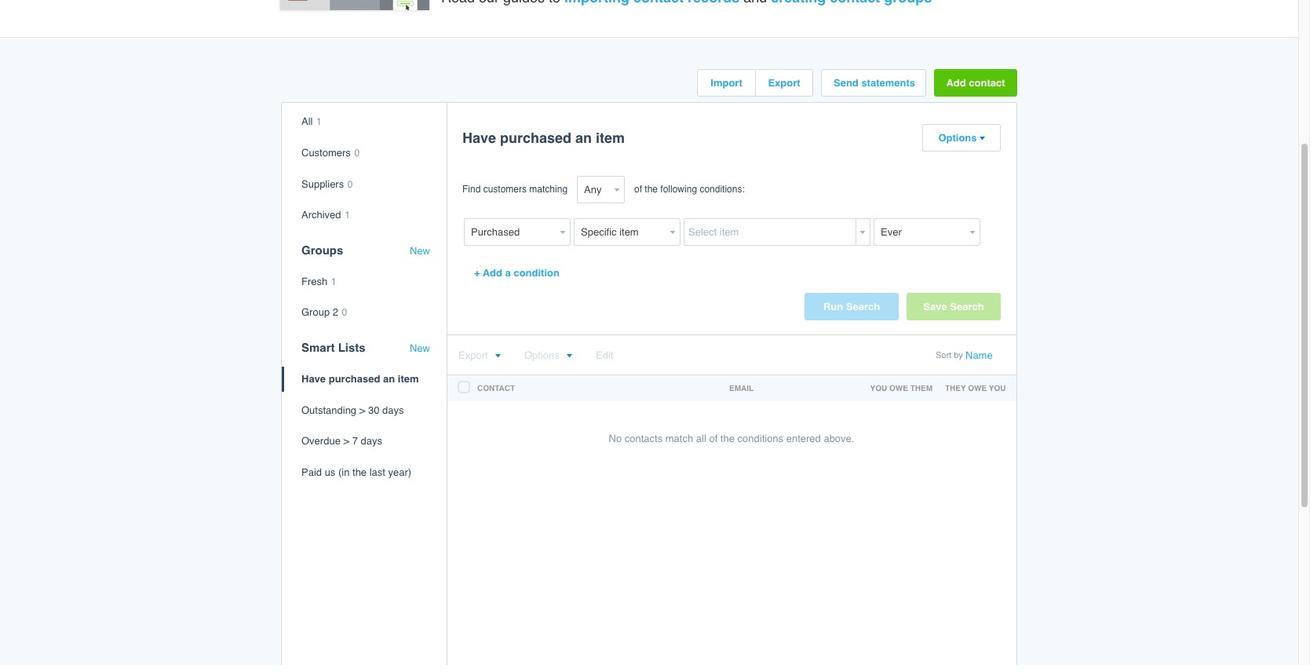 Task type: describe. For each thing, give the bounding box(es) containing it.
archived
[[302, 209, 341, 221]]

contact
[[477, 383, 515, 393]]

us
[[325, 466, 336, 478]]

import
[[711, 77, 743, 89]]

1 horizontal spatial of
[[709, 433, 718, 445]]

of the following conditions:
[[634, 184, 745, 195]]

options button for of the following conditions:
[[923, 125, 1000, 151]]

match
[[666, 433, 693, 445]]

them
[[911, 383, 933, 393]]

1 for all
[[316, 117, 322, 127]]

smart
[[302, 341, 335, 354]]

outstanding > 30 days
[[302, 404, 404, 416]]

outstanding
[[302, 404, 357, 416]]

add contact
[[947, 77, 1006, 89]]

sort by name
[[936, 350, 993, 361]]

el image for export
[[494, 354, 501, 359]]

lists
[[338, 341, 366, 354]]

+ add a condition
[[474, 267, 560, 279]]

0 inside group 2 0
[[342, 307, 347, 318]]

new link for smart lists
[[410, 342, 430, 355]]

0 vertical spatial of
[[634, 184, 642, 195]]

they
[[945, 383, 966, 393]]

search for save search
[[950, 301, 984, 313]]

overdue
[[302, 435, 341, 447]]

a
[[505, 267, 511, 279]]

all 1
[[302, 116, 322, 127]]

options button for email
[[525, 350, 572, 361]]

statements
[[862, 77, 916, 89]]

suppliers
[[302, 178, 344, 190]]

send
[[834, 77, 859, 89]]

entered
[[787, 433, 821, 445]]

1 horizontal spatial have
[[462, 130, 496, 146]]

customers 0
[[302, 147, 360, 159]]

1 vertical spatial an
[[383, 373, 395, 385]]

+ add a condition button
[[462, 259, 572, 287]]

send statements button
[[822, 70, 926, 96]]

export for export button to the top
[[768, 77, 801, 89]]

name button
[[966, 350, 993, 361]]

archived 1
[[302, 209, 350, 221]]

days for outstanding > 30 days
[[382, 404, 404, 416]]

0 vertical spatial export button
[[756, 70, 813, 96]]

groups
[[302, 243, 343, 257]]

2
[[333, 307, 338, 318]]

1 horizontal spatial item
[[596, 130, 625, 146]]

export for export button to the left
[[459, 350, 488, 361]]

by
[[954, 351, 963, 361]]

> for outstanding
[[359, 404, 365, 416]]

run
[[824, 301, 843, 313]]

(in
[[338, 466, 350, 478]]

owe for they
[[968, 383, 987, 393]]

smart lists
[[302, 341, 366, 354]]

0 for suppliers
[[348, 179, 353, 190]]

options for of the following conditions:
[[939, 132, 977, 144]]

1 for archived
[[345, 210, 350, 221]]

30
[[368, 404, 380, 416]]

0 vertical spatial the
[[645, 184, 658, 195]]

group 2 0
[[302, 307, 347, 318]]

1 horizontal spatial purchased
[[500, 130, 572, 146]]

1 you from the left
[[870, 383, 887, 393]]

paid
[[302, 466, 322, 478]]

owe for you
[[890, 383, 908, 393]]

1 for fresh
[[331, 276, 336, 287]]

following
[[661, 184, 697, 195]]

above.
[[824, 433, 855, 445]]

all
[[696, 433, 707, 445]]

run search
[[824, 301, 880, 313]]

0 horizontal spatial purchased
[[329, 373, 380, 385]]

conditions:
[[700, 184, 745, 195]]

customers
[[302, 147, 351, 159]]

import button
[[698, 70, 755, 96]]

all
[[302, 116, 313, 127]]

send statements
[[834, 77, 916, 89]]

matching
[[530, 184, 568, 195]]

save search
[[924, 301, 984, 313]]

save search button
[[907, 293, 1001, 321]]

add contact button
[[934, 69, 1018, 97]]



Task type: vqa. For each thing, say whether or not it's contained in the screenshot.
Overdue's >
yes



Task type: locate. For each thing, give the bounding box(es) containing it.
export button up contact
[[459, 350, 501, 361]]

2 search from the left
[[950, 301, 984, 313]]

1 horizontal spatial search
[[950, 301, 984, 313]]

of left following
[[634, 184, 642, 195]]

1 right the archived
[[345, 210, 350, 221]]

1 inside all 1
[[316, 117, 322, 127]]

2 new from the top
[[410, 342, 430, 354]]

1 vertical spatial export button
[[459, 350, 501, 361]]

export up contact
[[459, 350, 488, 361]]

they owe you
[[945, 383, 1006, 393]]

0 horizontal spatial owe
[[890, 383, 908, 393]]

days right 7
[[361, 435, 382, 447]]

contact
[[969, 77, 1006, 89]]

1 horizontal spatial add
[[947, 77, 966, 89]]

Select item text field
[[684, 219, 857, 246]]

0 vertical spatial item
[[596, 130, 625, 146]]

0 for customers
[[355, 148, 360, 159]]

find
[[462, 184, 481, 195]]

group
[[302, 307, 330, 318]]

1 vertical spatial 0
[[348, 179, 353, 190]]

1 vertical spatial options button
[[525, 350, 572, 361]]

owe
[[890, 383, 908, 393], [968, 383, 987, 393]]

+
[[474, 267, 480, 279]]

1 horizontal spatial have purchased an item
[[462, 130, 625, 146]]

options inside options button
[[939, 132, 977, 144]]

el image inside export button
[[494, 354, 501, 359]]

el image for options
[[979, 136, 985, 142]]

None text field
[[464, 219, 557, 246], [874, 219, 967, 246], [464, 219, 557, 246], [874, 219, 967, 246]]

conditions
[[738, 433, 784, 445]]

item up all text box
[[596, 130, 625, 146]]

export
[[768, 77, 801, 89], [459, 350, 488, 361]]

> for overdue
[[344, 435, 349, 447]]

0 horizontal spatial options button
[[525, 350, 572, 361]]

el image up contact
[[494, 354, 501, 359]]

new for smart lists
[[410, 342, 430, 354]]

export inside button
[[768, 77, 801, 89]]

1 vertical spatial new
[[410, 342, 430, 354]]

export right import button in the top of the page
[[768, 77, 801, 89]]

0 horizontal spatial item
[[398, 373, 419, 385]]

the right (in
[[353, 466, 367, 478]]

have purchased an item
[[462, 130, 625, 146], [302, 373, 419, 385]]

1 new link from the top
[[410, 245, 430, 257]]

0 vertical spatial >
[[359, 404, 365, 416]]

0 vertical spatial an
[[576, 130, 592, 146]]

1 vertical spatial export
[[459, 350, 488, 361]]

you down name
[[989, 383, 1006, 393]]

0 horizontal spatial of
[[634, 184, 642, 195]]

suppliers 0
[[302, 178, 353, 190]]

have up find
[[462, 130, 496, 146]]

edit
[[596, 350, 614, 361]]

the right all
[[721, 433, 735, 445]]

paid us (in the last year)
[[302, 466, 412, 478]]

owe left them
[[890, 383, 908, 393]]

1 horizontal spatial >
[[359, 404, 365, 416]]

edit button
[[596, 350, 614, 361]]

0 vertical spatial 0
[[355, 148, 360, 159]]

> left 30
[[359, 404, 365, 416]]

options button down the add contact button
[[923, 125, 1000, 151]]

search
[[846, 301, 880, 313], [950, 301, 984, 313]]

find customers matching
[[462, 184, 568, 195]]

days right 30
[[382, 404, 404, 416]]

1 search from the left
[[846, 301, 880, 313]]

export button
[[756, 70, 813, 96], [459, 350, 501, 361]]

add right +
[[483, 267, 503, 279]]

1 inside fresh 1
[[331, 276, 336, 287]]

All text field
[[577, 176, 611, 204]]

search right save
[[950, 301, 984, 313]]

2 vertical spatial 1
[[331, 276, 336, 287]]

have purchased an item up 'outstanding > 30 days'
[[302, 373, 419, 385]]

>
[[359, 404, 365, 416], [344, 435, 349, 447]]

1 new from the top
[[410, 245, 430, 257]]

1 horizontal spatial el image
[[979, 136, 985, 142]]

an
[[576, 130, 592, 146], [383, 373, 395, 385]]

name
[[966, 350, 993, 361]]

> left 7
[[344, 435, 349, 447]]

0 horizontal spatial export button
[[459, 350, 501, 361]]

el image
[[566, 354, 572, 359]]

1 vertical spatial purchased
[[329, 373, 380, 385]]

have purchased an item up matching
[[462, 130, 625, 146]]

new link
[[410, 245, 430, 257], [410, 342, 430, 355]]

0 right 2
[[342, 307, 347, 318]]

0 vertical spatial options
[[939, 132, 977, 144]]

0 vertical spatial add
[[947, 77, 966, 89]]

1 vertical spatial new link
[[410, 342, 430, 355]]

options button
[[923, 125, 1000, 151], [525, 350, 572, 361]]

fresh 1
[[302, 275, 336, 287]]

1 horizontal spatial export button
[[756, 70, 813, 96]]

export button right import button in the top of the page
[[756, 70, 813, 96]]

0 vertical spatial new link
[[410, 245, 430, 257]]

1
[[316, 117, 322, 127], [345, 210, 350, 221], [331, 276, 336, 287]]

0 vertical spatial new
[[410, 245, 430, 257]]

0 inside customers 0
[[355, 148, 360, 159]]

0 horizontal spatial export
[[459, 350, 488, 361]]

0 right customers
[[355, 148, 360, 159]]

0 vertical spatial days
[[382, 404, 404, 416]]

0 vertical spatial have
[[462, 130, 496, 146]]

0 horizontal spatial have purchased an item
[[302, 373, 419, 385]]

0 horizontal spatial the
[[353, 466, 367, 478]]

0 horizontal spatial an
[[383, 373, 395, 385]]

purchased
[[500, 130, 572, 146], [329, 373, 380, 385]]

2 new link from the top
[[410, 342, 430, 355]]

0 vertical spatial options button
[[923, 125, 1000, 151]]

0 horizontal spatial options
[[525, 350, 560, 361]]

1 horizontal spatial you
[[989, 383, 1006, 393]]

contacts
[[625, 433, 663, 445]]

item
[[596, 130, 625, 146], [398, 373, 419, 385]]

el image
[[979, 136, 985, 142], [494, 354, 501, 359]]

new for groups
[[410, 245, 430, 257]]

2 you from the left
[[989, 383, 1006, 393]]

2 vertical spatial 0
[[342, 307, 347, 318]]

1 vertical spatial the
[[721, 433, 735, 445]]

2 vertical spatial the
[[353, 466, 367, 478]]

add left contact
[[947, 77, 966, 89]]

days for overdue > 7 days
[[361, 435, 382, 447]]

1 horizontal spatial an
[[576, 130, 592, 146]]

year)
[[388, 466, 412, 478]]

1 vertical spatial >
[[344, 435, 349, 447]]

1 horizontal spatial owe
[[968, 383, 987, 393]]

0 vertical spatial export
[[768, 77, 801, 89]]

an up 'outstanding > 30 days'
[[383, 373, 395, 385]]

0 vertical spatial 1
[[316, 117, 322, 127]]

1 vertical spatial have
[[302, 373, 326, 385]]

0 horizontal spatial >
[[344, 435, 349, 447]]

run search button
[[805, 293, 899, 321]]

purchased up matching
[[500, 130, 572, 146]]

of right all
[[709, 433, 718, 445]]

1 horizontal spatial 1
[[331, 276, 336, 287]]

options button left "edit"
[[525, 350, 572, 361]]

2 owe from the left
[[968, 383, 987, 393]]

overdue > 7 days
[[302, 435, 382, 447]]

1 horizontal spatial export
[[768, 77, 801, 89]]

search for run search
[[846, 301, 880, 313]]

you
[[870, 383, 887, 393], [989, 383, 1006, 393]]

add
[[947, 77, 966, 89], [483, 267, 503, 279]]

search right run
[[846, 301, 880, 313]]

owe right they
[[968, 383, 987, 393]]

save
[[924, 301, 948, 313]]

new
[[410, 245, 430, 257], [410, 342, 430, 354]]

0 horizontal spatial have
[[302, 373, 326, 385]]

email
[[729, 383, 754, 393]]

1 inside the archived 1
[[345, 210, 350, 221]]

1 vertical spatial el image
[[494, 354, 501, 359]]

of
[[634, 184, 642, 195], [709, 433, 718, 445]]

purchased up 'outstanding > 30 days'
[[329, 373, 380, 385]]

have down smart
[[302, 373, 326, 385]]

last
[[370, 466, 386, 478]]

1 horizontal spatial the
[[645, 184, 658, 195]]

fresh
[[302, 275, 328, 287]]

el image down contact
[[979, 136, 985, 142]]

0 horizontal spatial el image
[[494, 354, 501, 359]]

0 horizontal spatial you
[[870, 383, 887, 393]]

0 vertical spatial have purchased an item
[[462, 130, 625, 146]]

1 vertical spatial have purchased an item
[[302, 373, 419, 385]]

no
[[609, 433, 622, 445]]

0 vertical spatial purchased
[[500, 130, 572, 146]]

1 right all
[[316, 117, 322, 127]]

the left following
[[645, 184, 658, 195]]

1 owe from the left
[[890, 383, 908, 393]]

1 vertical spatial days
[[361, 435, 382, 447]]

1 vertical spatial 1
[[345, 210, 350, 221]]

an up all text box
[[576, 130, 592, 146]]

1 vertical spatial item
[[398, 373, 419, 385]]

1 horizontal spatial options button
[[923, 125, 1000, 151]]

new link for groups
[[410, 245, 430, 257]]

7
[[352, 435, 358, 447]]

options left el image
[[525, 350, 560, 361]]

options
[[939, 132, 977, 144], [525, 350, 560, 361]]

2 horizontal spatial 1
[[345, 210, 350, 221]]

the
[[645, 184, 658, 195], [721, 433, 735, 445], [353, 466, 367, 478]]

0 horizontal spatial search
[[846, 301, 880, 313]]

options down the add contact button
[[939, 132, 977, 144]]

0 inside the suppliers 0
[[348, 179, 353, 190]]

0 horizontal spatial 1
[[316, 117, 322, 127]]

have
[[462, 130, 496, 146], [302, 373, 326, 385]]

customers
[[483, 184, 527, 195]]

you left them
[[870, 383, 887, 393]]

1 right fresh
[[331, 276, 336, 287]]

None text field
[[574, 219, 667, 246]]

0 vertical spatial el image
[[979, 136, 985, 142]]

you owe them
[[870, 383, 933, 393]]

sort
[[936, 351, 952, 361]]

1 vertical spatial of
[[709, 433, 718, 445]]

item up 'outstanding > 30 days'
[[398, 373, 419, 385]]

1 vertical spatial add
[[483, 267, 503, 279]]

0 horizontal spatial add
[[483, 267, 503, 279]]

el image inside options button
[[979, 136, 985, 142]]

options for email
[[525, 350, 560, 361]]

condition
[[514, 267, 560, 279]]

2 horizontal spatial the
[[721, 433, 735, 445]]

0 right the suppliers
[[348, 179, 353, 190]]

no contacts match all of the conditions entered above.
[[609, 433, 855, 445]]

days
[[382, 404, 404, 416], [361, 435, 382, 447]]

0
[[355, 148, 360, 159], [348, 179, 353, 190], [342, 307, 347, 318]]

1 horizontal spatial options
[[939, 132, 977, 144]]

1 vertical spatial options
[[525, 350, 560, 361]]



